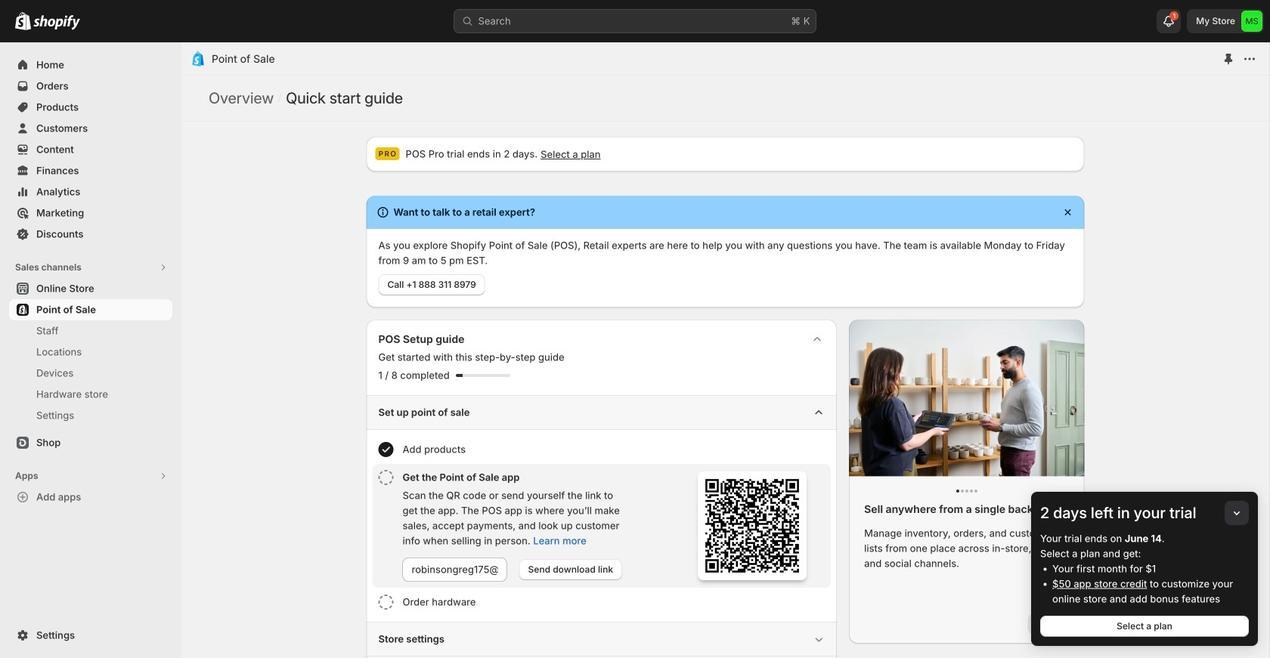 Task type: describe. For each thing, give the bounding box(es) containing it.
fullscreen dialog
[[182, 42, 1270, 659]]

shopify image
[[33, 15, 80, 30]]



Task type: locate. For each thing, give the bounding box(es) containing it.
icon for point of sale image
[[191, 51, 206, 67]]

shopify image
[[15, 12, 31, 30]]

my store image
[[1242, 11, 1263, 32]]



Task type: vqa. For each thing, say whether or not it's contained in the screenshot.
SALES CHANNELS button
no



